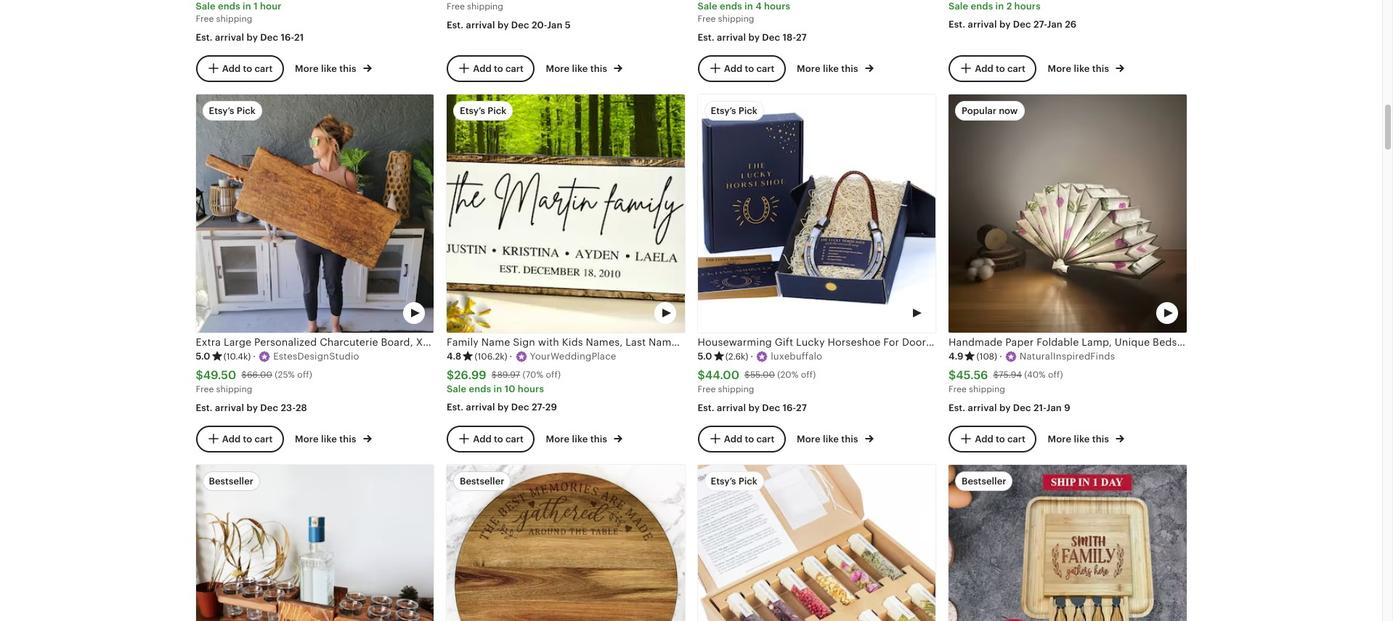 Task type: locate. For each thing, give the bounding box(es) containing it.
free shipping
[[447, 2, 503, 12]]

bestseller for engraved gathered around the table lazy susan, custom message personalized turntable, kitchen decor, centerpiece, custom housewarming gifts image
[[460, 476, 504, 487]]

dec for est. arrival by dec 16-27
[[762, 402, 780, 413]]

add to cart button up popular now
[[949, 55, 1036, 82]]

add to cart for add to cart button underneath $ 26.99 $ 89.97 (70% off) sale ends in 10 hours est. arrival by dec 27-29
[[473, 433, 524, 444]]

hours for 2
[[1015, 1, 1041, 12]]

0 horizontal spatial hours
[[518, 384, 544, 395]]

more like this link for add to cart button underneath est. arrival by dec 21-jan 9
[[1048, 431, 1125, 446]]

add to cart
[[222, 63, 273, 74], [473, 63, 524, 74], [724, 63, 775, 74], [975, 63, 1026, 74], [222, 433, 273, 444], [473, 433, 524, 444], [724, 433, 775, 444], [975, 433, 1026, 444]]

jan for est. arrival by dec 21-jan 9
[[1046, 402, 1062, 413]]

ends inside sale ends in 1 hour free shipping
[[218, 1, 240, 12]]

etsy's
[[209, 106, 234, 117], [460, 106, 485, 117], [711, 106, 736, 117], [711, 476, 736, 487]]

add up popular
[[975, 63, 994, 74]]

sale left 2
[[949, 1, 969, 12]]

in inside sale ends in 2 hours est. arrival by dec 27-jan 26
[[996, 1, 1004, 12]]

product video element
[[196, 95, 434, 333], [447, 95, 685, 333], [698, 95, 936, 333], [949, 95, 1187, 333], [949, 465, 1187, 621]]

hours inside sale ends in 4 hours free shipping
[[764, 1, 790, 12]]

off)
[[297, 370, 312, 380], [546, 370, 561, 380], [801, 370, 816, 380], [1048, 370, 1063, 380]]

more like this for add to cart button under est. arrival by dec 16-27
[[797, 434, 861, 445]]

16- down hour
[[281, 32, 294, 43]]

1 5.0 from the left
[[196, 351, 210, 362]]

christmas gift,cheese board,personalized cutting board,mothers day gift,wooden serving,engagement gift,bridal shower gift,housewarming gifts image
[[949, 465, 1187, 621]]

75.94
[[999, 370, 1022, 380]]

add to cart button down est. arrival by dec 20-jan 5
[[447, 55, 535, 82]]

hours
[[764, 1, 790, 12], [1015, 1, 1041, 12], [518, 384, 544, 395]]

2 horizontal spatial bestseller link
[[949, 465, 1187, 621]]

0 horizontal spatial bestseller
[[209, 476, 254, 487]]

add to cart down est. arrival by dec 20-jan 5
[[473, 63, 524, 74]]

in for 4
[[745, 1, 753, 12]]

ends left 2
[[971, 1, 993, 12]]

2
[[1007, 1, 1012, 12]]

3 · from the left
[[751, 351, 754, 362]]

add
[[222, 63, 241, 74], [473, 63, 492, 74], [724, 63, 743, 74], [975, 63, 994, 74], [222, 433, 241, 444], [473, 433, 492, 444], [724, 433, 743, 444], [975, 433, 994, 444]]

free up est. arrival by dec 18-27
[[698, 14, 716, 24]]

1 off) from the left
[[297, 370, 312, 380]]

off) inside $ 26.99 $ 89.97 (70% off) sale ends in 10 hours est. arrival by dec 27-29
[[546, 370, 561, 380]]

· up 89.97
[[510, 351, 513, 362]]

dec left 26
[[1013, 19, 1031, 30]]

sale inside sale ends in 1 hour free shipping
[[196, 1, 216, 12]]

hours inside sale ends in 2 hours est. arrival by dec 27-jan 26
[[1015, 1, 1041, 12]]

sale ends in 2 hours est. arrival by dec 27-jan 26
[[949, 1, 1077, 30]]

1 vertical spatial 16-
[[783, 402, 796, 413]]

in inside sale ends in 4 hours free shipping
[[745, 1, 753, 12]]

more down '21'
[[295, 63, 319, 74]]

4 off) from the left
[[1048, 370, 1063, 380]]

by down 10
[[498, 402, 509, 413]]

2 bestseller link from the left
[[447, 465, 685, 621]]

0 vertical spatial 27
[[796, 32, 807, 43]]

ends for 1
[[218, 1, 240, 12]]

0 horizontal spatial 5.0
[[196, 351, 210, 362]]

1 horizontal spatial 5.0
[[698, 351, 712, 362]]

est. arrival by dec 16-27
[[698, 402, 807, 413]]

arrival for est. arrival by dec 16-27
[[717, 402, 746, 413]]

hours right 2
[[1015, 1, 1041, 12]]

in inside sale ends in 1 hour free shipping
[[243, 1, 251, 12]]

free up "est. arrival by dec 16-21"
[[196, 14, 214, 24]]

5.0
[[196, 351, 210, 362], [698, 351, 712, 362]]

27-
[[1034, 19, 1047, 30], [532, 402, 545, 413]]

4.9
[[949, 351, 964, 362]]

more like this for add to cart button under "est. arrival by dec 16-21"
[[295, 63, 359, 74]]

off) inside $ 49.50 $ 66.00 (25% off) free shipping
[[297, 370, 312, 380]]

add down est. arrival by dec 21-jan 9
[[975, 433, 994, 444]]

arrival inside sale ends in 2 hours est. arrival by dec 27-jan 26
[[968, 19, 997, 30]]

27
[[796, 32, 807, 43], [796, 402, 807, 413]]

free inside sale ends in 1 hour free shipping
[[196, 14, 214, 24]]

free down 44.00 on the right bottom of page
[[698, 384, 716, 395]]

free inside sale ends in 4 hours free shipping
[[698, 14, 716, 24]]

free down 49.50
[[196, 384, 214, 395]]

add to cart down est. arrival by dec 21-jan 9
[[975, 433, 1026, 444]]

49.50
[[203, 368, 236, 382]]

jan left 26
[[1047, 19, 1063, 30]]

free down 45.56
[[949, 384, 967, 395]]

sale
[[196, 1, 216, 12], [698, 1, 718, 12], [949, 1, 969, 12], [447, 384, 467, 395]]

1 horizontal spatial bestseller
[[460, 476, 504, 487]]

add to cart button
[[196, 55, 284, 82], [447, 55, 535, 82], [698, 55, 786, 82], [949, 55, 1036, 82], [196, 425, 284, 452], [447, 425, 535, 452], [698, 425, 786, 452], [949, 425, 1036, 452]]

est. for est. arrival by dec 20-jan 5
[[447, 19, 464, 30]]

more like this
[[295, 63, 359, 74], [546, 63, 610, 74], [797, 63, 861, 74], [1048, 63, 1112, 74], [295, 434, 359, 445], [546, 434, 610, 445], [797, 434, 861, 445], [1048, 434, 1112, 445]]

16- for 27
[[783, 402, 796, 413]]

ends down 26.99
[[469, 384, 491, 395]]

26
[[1065, 19, 1077, 30]]

hours right 4
[[764, 1, 790, 12]]

by inside sale ends in 2 hours est. arrival by dec 27-jan 26
[[1000, 19, 1011, 30]]

$ down (10.4k)
[[241, 370, 247, 380]]

27 for 16-
[[796, 402, 807, 413]]

26.99
[[454, 368, 486, 382]]

dec left 20- at top left
[[511, 19, 529, 30]]

etsy's pick for 26.99
[[460, 106, 507, 117]]

10
[[505, 384, 515, 395]]

handmade paper foldable lamp, unique bedside night light,  decorative lamp, aesthetic home decor, housewarming gift, unique decor. image
[[949, 95, 1187, 333]]

in inside $ 26.99 $ 89.97 (70% off) sale ends in 10 hours est. arrival by dec 27-29
[[494, 384, 502, 395]]

$ 49.50 $ 66.00 (25% off) free shipping
[[196, 368, 312, 395]]

(2.6k)
[[725, 352, 748, 362]]

est.
[[949, 19, 966, 30], [447, 19, 464, 30], [196, 32, 213, 43], [698, 32, 715, 43], [447, 402, 464, 413], [196, 402, 213, 413], [698, 402, 715, 413], [949, 402, 966, 413]]

by for est. arrival by dec 20-jan 5
[[498, 19, 509, 30]]

add to cart up now
[[975, 63, 1026, 74]]

in left 2
[[996, 1, 1004, 12]]

$ up est. arrival by dec 16-27
[[698, 368, 705, 382]]

dec down the $ 44.00 $ 55.00 (20% off) free shipping at the right bottom
[[762, 402, 780, 413]]

jan left 5 on the left top
[[547, 19, 563, 30]]

sale left 4
[[698, 1, 718, 12]]

1 · from the left
[[253, 351, 256, 362]]

$ down 4.8
[[447, 368, 454, 382]]

product video element for 45.56
[[949, 95, 1187, 333]]

1 horizontal spatial hours
[[764, 1, 790, 12]]

shipping up "est. arrival by dec 16-21"
[[216, 14, 252, 24]]

housewarming gift lucky horseshoe for door 6th anniversary good luck charm new home gift for home wall decor wedding western feng shui image
[[698, 95, 936, 333]]

shipping inside the $ 44.00 $ 55.00 (20% off) free shipping
[[718, 384, 754, 395]]

5.0 up 49.50
[[196, 351, 210, 362]]

more down 9
[[1048, 434, 1072, 445]]

pick for 49.50
[[237, 106, 256, 117]]

add for add to cart button underneath est. arrival by dec 20-jan 5
[[473, 63, 492, 74]]

add for add to cart button underneath $ 26.99 $ 89.97 (70% off) sale ends in 10 hours est. arrival by dec 27-29
[[473, 433, 492, 444]]

cart down est. arrival by dec 23-28 in the left of the page
[[255, 433, 273, 444]]

3 bestseller link from the left
[[949, 465, 1187, 621]]

add to cart for add to cart button under est. arrival by dec 16-27
[[724, 433, 775, 444]]

ends
[[218, 1, 240, 12], [720, 1, 742, 12], [971, 1, 993, 12], [469, 384, 491, 395]]

est. for est. arrival by dec 23-28
[[196, 402, 213, 413]]

ends inside sale ends in 4 hours free shipping
[[720, 1, 742, 12]]

product video element for 49.50
[[196, 95, 434, 333]]

pick
[[237, 106, 256, 117], [488, 106, 507, 117], [739, 106, 758, 117], [739, 476, 758, 487]]

1 horizontal spatial 16-
[[783, 402, 796, 413]]

$
[[196, 368, 203, 382], [447, 368, 454, 382], [698, 368, 705, 382], [949, 368, 956, 382], [241, 370, 247, 380], [492, 370, 497, 380], [745, 370, 750, 380], [993, 370, 999, 380]]

add down $ 26.99 $ 89.97 (70% off) sale ends in 10 hours est. arrival by dec 27-29
[[473, 433, 492, 444]]

add to cart button down "est. arrival by dec 16-21"
[[196, 55, 284, 82]]

dec left '21'
[[260, 32, 278, 43]]

pick for 44.00
[[739, 106, 758, 117]]

2 horizontal spatial bestseller
[[962, 476, 1006, 487]]

to down est. arrival by dec 23-28 in the left of the page
[[243, 433, 252, 444]]

jan
[[1047, 19, 1063, 30], [547, 19, 563, 30], [1046, 402, 1062, 413]]

ends for 2
[[971, 1, 993, 12]]

arrival for est. arrival by dec 21-jan 9
[[968, 402, 997, 413]]

5.0 for 49.50
[[196, 351, 210, 362]]

sale left "1"
[[196, 1, 216, 12]]

like
[[321, 63, 337, 74], [572, 63, 588, 74], [823, 63, 839, 74], [1074, 63, 1090, 74], [321, 434, 337, 445], [572, 434, 588, 445], [823, 434, 839, 445], [1074, 434, 1090, 445]]

more like this link
[[295, 61, 372, 76], [546, 61, 623, 76], [797, 61, 874, 76], [1048, 61, 1125, 76], [295, 431, 372, 446], [546, 431, 623, 446], [797, 431, 874, 446], [1048, 431, 1125, 446]]

0 vertical spatial 16-
[[281, 32, 294, 43]]

by down sale ends in 4 hours free shipping
[[749, 32, 760, 43]]

arrival inside $ 26.99 $ 89.97 (70% off) sale ends in 10 hours est. arrival by dec 27-29
[[466, 402, 495, 413]]

free
[[447, 2, 465, 12], [196, 14, 214, 24], [698, 14, 716, 24], [196, 384, 214, 395], [698, 384, 716, 395], [949, 384, 967, 395]]

by for est. arrival by dec 21-jan 9
[[1000, 402, 1011, 413]]

dec for est. arrival by dec 20-jan 5
[[511, 19, 529, 30]]

1 vertical spatial 27-
[[532, 402, 545, 413]]

off) inside the $ 44.00 $ 55.00 (20% off) free shipping
[[801, 370, 816, 380]]

2 off) from the left
[[546, 370, 561, 380]]

3 off) from the left
[[801, 370, 816, 380]]

shipping up est. arrival by dec 18-27
[[718, 14, 754, 24]]

1 vertical spatial 27
[[796, 402, 807, 413]]

add to cart button down $ 26.99 $ 89.97 (70% off) sale ends in 10 hours est. arrival by dec 27-29
[[447, 425, 535, 452]]

0 horizontal spatial 27-
[[532, 402, 545, 413]]

0 horizontal spatial 16-
[[281, 32, 294, 43]]

cart down est. arrival by dec 20-jan 5
[[506, 63, 524, 74]]

arrival
[[968, 19, 997, 30], [466, 19, 495, 30], [215, 32, 244, 43], [717, 32, 746, 43], [466, 402, 495, 413], [215, 402, 244, 413], [717, 402, 746, 413], [968, 402, 997, 413]]

by for est. arrival by dec 16-21
[[247, 32, 258, 43]]

1 horizontal spatial 27-
[[1034, 19, 1047, 30]]

dec left 21-
[[1013, 402, 1031, 413]]

off) inside '$ 45.56 $ 75.94 (40% off) free shipping'
[[1048, 370, 1063, 380]]

est. arrival by dec 16-21
[[196, 32, 304, 43]]

cart down "est. arrival by dec 16-21"
[[255, 63, 273, 74]]

28
[[296, 402, 307, 413]]

off) right (25%
[[297, 370, 312, 380]]

5.0 for 44.00
[[698, 351, 712, 362]]

16-
[[281, 32, 294, 43], [783, 402, 796, 413]]

29
[[545, 402, 557, 413]]

by down the $ 44.00 $ 55.00 (20% off) free shipping at the right bottom
[[749, 402, 760, 413]]

89.97
[[497, 370, 520, 380]]

· for 26.99
[[510, 351, 513, 362]]

cart down $ 26.99 $ 89.97 (70% off) sale ends in 10 hours est. arrival by dec 27-29
[[506, 433, 524, 444]]

add to cart down est. arrival by dec 18-27
[[724, 63, 775, 74]]

1 bestseller from the left
[[209, 476, 254, 487]]

est. for est. arrival by dec 18-27
[[698, 32, 715, 43]]

3 bestseller from the left
[[962, 476, 1006, 487]]

product video element for 44.00
[[698, 95, 936, 333]]

to down est. arrival by dec 16-27
[[745, 433, 754, 444]]

0 vertical spatial 27-
[[1034, 19, 1047, 30]]

ends inside sale ends in 2 hours est. arrival by dec 27-jan 26
[[971, 1, 993, 12]]

2 bestseller from the left
[[460, 476, 504, 487]]

more like this link for add to cart button under est. arrival by dec 16-27
[[797, 431, 874, 446]]

sale inside sale ends in 2 hours est. arrival by dec 27-jan 26
[[949, 1, 969, 12]]

(25%
[[275, 370, 295, 380]]

est. arrival by dec 23-28
[[196, 402, 307, 413]]

off) for 45.56
[[1048, 370, 1063, 380]]

free inside '$ 45.56 $ 75.94 (40% off) free shipping'
[[949, 384, 967, 395]]

more like this link for add to cart button under est. arrival by dec 18-27
[[797, 61, 874, 76]]

est. for est. arrival by dec 16-27
[[698, 402, 715, 413]]

by down $ 49.50 $ 66.00 (25% off) free shipping
[[247, 402, 258, 413]]

off) right (40%
[[1048, 370, 1063, 380]]

(70%
[[523, 370, 544, 380]]

arrival for est. arrival by dec 20-jan 5
[[466, 19, 495, 30]]

free up est. arrival by dec 20-jan 5
[[447, 2, 465, 12]]

dec down 10
[[511, 402, 529, 413]]

more like this for add to cart button over popular now
[[1048, 63, 1112, 74]]

in left 10
[[494, 384, 502, 395]]

add to cart down est. arrival by dec 23-28 in the left of the page
[[222, 433, 273, 444]]

add for add to cart button over popular now
[[975, 63, 994, 74]]

4 · from the left
[[1000, 351, 1002, 362]]

2 · from the left
[[510, 351, 513, 362]]

off) right (20%
[[801, 370, 816, 380]]

18-
[[783, 32, 796, 43]]

add for add to cart button under "est. arrival by dec 16-21"
[[222, 63, 241, 74]]

add to cart for add to cart button under est. arrival by dec 18-27
[[724, 63, 775, 74]]

more like this link for add to cart button under "est. arrival by dec 16-21"
[[295, 61, 372, 76]]

· right (10.4k)
[[253, 351, 256, 362]]

· for 44.00
[[751, 351, 754, 362]]

add down est. arrival by dec 18-27
[[724, 63, 743, 74]]

$ down (2.6k)
[[745, 370, 750, 380]]

shipping down 49.50
[[216, 384, 252, 395]]

add down est. arrival by dec 16-27
[[724, 433, 743, 444]]

2 5.0 from the left
[[698, 351, 712, 362]]

to
[[243, 63, 252, 74], [494, 63, 503, 74], [745, 63, 754, 74], [996, 63, 1005, 74], [243, 433, 252, 444], [494, 433, 503, 444], [745, 433, 754, 444], [996, 433, 1005, 444]]

1 horizontal spatial bestseller link
[[447, 465, 685, 621]]

by down free shipping
[[498, 19, 509, 30]]

cart
[[255, 63, 273, 74], [506, 63, 524, 74], [757, 63, 775, 74], [1007, 63, 1026, 74], [255, 433, 273, 444], [506, 433, 524, 444], [757, 433, 775, 444], [1007, 433, 1026, 444]]

etsy's pick inside the etsy's pick link
[[711, 476, 758, 487]]

2 horizontal spatial hours
[[1015, 1, 1041, 12]]

5.0 up 44.00 on the right bottom of page
[[698, 351, 712, 362]]

more
[[295, 63, 319, 74], [546, 63, 570, 74], [797, 63, 821, 74], [1048, 63, 1072, 74], [295, 434, 319, 445], [546, 434, 570, 445], [797, 434, 821, 445], [1048, 434, 1072, 445]]

0 horizontal spatial bestseller link
[[196, 465, 434, 621]]

by
[[1000, 19, 1011, 30], [498, 19, 509, 30], [247, 32, 258, 43], [749, 32, 760, 43], [498, 402, 509, 413], [247, 402, 258, 413], [749, 402, 760, 413], [1000, 402, 1011, 413]]

bestseller
[[209, 476, 254, 487], [460, 476, 504, 487], [962, 476, 1006, 487]]

arrival for est. arrival by dec 16-21
[[215, 32, 244, 43]]

etsy's pick for 44.00
[[711, 106, 758, 117]]

more down 28
[[295, 434, 319, 445]]

ends left 4
[[720, 1, 742, 12]]

bestseller link
[[196, 465, 434, 621], [447, 465, 685, 621], [949, 465, 1187, 621]]

off) right the (70% at bottom left
[[546, 370, 561, 380]]

shipping down 45.56
[[969, 384, 1005, 395]]

add to cart for add to cart button below est. arrival by dec 23-28 in the left of the page
[[222, 433, 273, 444]]

cart up now
[[1007, 63, 1026, 74]]

·
[[253, 351, 256, 362], [510, 351, 513, 362], [751, 351, 754, 362], [1000, 351, 1002, 362]]

shipping
[[467, 2, 503, 12], [216, 14, 252, 24], [718, 14, 754, 24], [216, 384, 252, 395], [718, 384, 754, 395], [969, 384, 1005, 395]]

16- down (20%
[[783, 402, 796, 413]]

hours down the (70% at bottom left
[[518, 384, 544, 395]]

dec inside sale ends in 2 hours est. arrival by dec 27-jan 26
[[1013, 19, 1031, 30]]

dec left 18-
[[762, 32, 780, 43]]

ends left "1"
[[218, 1, 240, 12]]

· right (2.6k)
[[751, 351, 754, 362]]

etsy's pick
[[209, 106, 256, 117], [460, 106, 507, 117], [711, 106, 758, 117], [711, 476, 758, 487]]

shipping down 44.00 on the right bottom of page
[[718, 384, 754, 395]]

more like this for add to cart button under est. arrival by dec 18-27
[[797, 63, 861, 74]]

66.00
[[247, 370, 272, 380]]

sale inside sale ends in 4 hours free shipping
[[698, 1, 718, 12]]

to down $ 26.99 $ 89.97 (70% off) sale ends in 10 hours est. arrival by dec 27-29
[[494, 433, 503, 444]]

27- down the (70% at bottom left
[[532, 402, 545, 413]]

add down "est. arrival by dec 16-21"
[[222, 63, 241, 74]]

free inside $ 49.50 $ 66.00 (25% off) free shipping
[[196, 384, 214, 395]]

pick for 26.99
[[488, 106, 507, 117]]

add down est. arrival by dec 20-jan 5
[[473, 63, 492, 74]]

dec for est. arrival by dec 16-21
[[260, 32, 278, 43]]

4.8
[[447, 351, 462, 362]]

27- inside sale ends in 2 hours est. arrival by dec 27-jan 26
[[1034, 19, 1047, 30]]

in
[[243, 1, 251, 12], [745, 1, 753, 12], [996, 1, 1004, 12], [494, 384, 502, 395]]

in left 4
[[745, 1, 753, 12]]

this
[[339, 63, 356, 74], [590, 63, 607, 74], [841, 63, 858, 74], [1092, 63, 1109, 74], [339, 434, 356, 445], [590, 434, 607, 445], [841, 434, 858, 445], [1092, 434, 1109, 445]]

sale down 26.99
[[447, 384, 467, 395]]

product video element for 26.99
[[447, 95, 685, 333]]

add to cart for add to cart button underneath est. arrival by dec 21-jan 9
[[975, 433, 1026, 444]]

· right (108)
[[1000, 351, 1002, 362]]

dec
[[1013, 19, 1031, 30], [511, 19, 529, 30], [260, 32, 278, 43], [762, 32, 780, 43], [511, 402, 529, 413], [260, 402, 278, 413], [762, 402, 780, 413], [1013, 402, 1031, 413]]



Task type: vqa. For each thing, say whether or not it's contained in the screenshot.


Task type: describe. For each thing, give the bounding box(es) containing it.
by for est. arrival by dec 23-28
[[247, 402, 258, 413]]

sale for sale ends in 2 hours est. arrival by dec 27-jan 26
[[949, 1, 969, 12]]

add for add to cart button under est. arrival by dec 16-27
[[724, 433, 743, 444]]

engraved gathered around the table lazy susan, custom message personalized turntable, kitchen decor, centerpiece, custom housewarming gifts image
[[447, 465, 685, 621]]

hour
[[260, 1, 282, 12]]

est. inside sale ends in 2 hours est. arrival by dec 27-jan 26
[[949, 19, 966, 30]]

popular now
[[962, 106, 1018, 117]]

by inside $ 26.99 $ 89.97 (70% off) sale ends in 10 hours est. arrival by dec 27-29
[[498, 402, 509, 413]]

(10.4k)
[[223, 352, 251, 362]]

44.00
[[705, 368, 740, 382]]

sale for sale ends in 4 hours free shipping
[[698, 1, 718, 12]]

add for add to cart button below est. arrival by dec 23-28 in the left of the page
[[222, 433, 241, 444]]

more down 26
[[1048, 63, 1072, 74]]

add to cart for add to cart button under "est. arrival by dec 16-21"
[[222, 63, 273, 74]]

dec for est. arrival by dec 23-28
[[260, 402, 278, 413]]

est. arrival by dec 21-jan 9
[[949, 402, 1071, 413]]

add for add to cart button under est. arrival by dec 18-27
[[724, 63, 743, 74]]

20-
[[532, 19, 547, 30]]

add to cart button down est. arrival by dec 16-27
[[698, 425, 786, 452]]

(106.2k)
[[475, 352, 507, 362]]

23-
[[281, 402, 296, 413]]

27 for 18-
[[796, 32, 807, 43]]

4
[[756, 1, 762, 12]]

add to cart for add to cart button underneath est. arrival by dec 20-jan 5
[[473, 63, 524, 74]]

45.56
[[956, 368, 988, 382]]

more like this for add to cart button underneath est. arrival by dec 20-jan 5
[[546, 63, 610, 74]]

27- inside $ 26.99 $ 89.97 (70% off) sale ends in 10 hours est. arrival by dec 27-29
[[532, 402, 545, 413]]

more down 29
[[546, 434, 570, 445]]

· for 49.50
[[253, 351, 256, 362]]

jan inside sale ends in 2 hours est. arrival by dec 27-jan 26
[[1047, 19, 1063, 30]]

to down est. arrival by dec 18-27
[[745, 63, 754, 74]]

$ down (106.2k)
[[492, 370, 497, 380]]

add to cart button down est. arrival by dec 18-27
[[698, 55, 786, 82]]

5
[[565, 19, 571, 30]]

(20%
[[777, 370, 799, 380]]

add to cart for add to cart button over popular now
[[975, 63, 1026, 74]]

sale for sale ends in 1 hour free shipping
[[196, 1, 216, 12]]

more down 5 on the left top
[[546, 63, 570, 74]]

etsy's pick link
[[698, 465, 936, 621]]

etsy's for 49.50
[[209, 106, 234, 117]]

shipping inside $ 49.50 $ 66.00 (25% off) free shipping
[[216, 384, 252, 395]]

add to cart button down est. arrival by dec 23-28 in the left of the page
[[196, 425, 284, 452]]

$ 44.00 $ 55.00 (20% off) free shipping
[[698, 368, 816, 395]]

more like this link for add to cart button over popular now
[[1048, 61, 1125, 76]]

cart down est. arrival by dec 16-27
[[757, 433, 775, 444]]

in for 2
[[996, 1, 1004, 12]]

more like this for add to cart button underneath $ 26.99 $ 89.97 (70% off) sale ends in 10 hours est. arrival by dec 27-29
[[546, 434, 610, 445]]

cart down est. arrival by dec 18-27
[[757, 63, 775, 74]]

shipping up est. arrival by dec 20-jan 5
[[467, 2, 503, 12]]

more like this link for add to cart button below est. arrival by dec 23-28 in the left of the page
[[295, 431, 372, 446]]

hours inside $ 26.99 $ 89.97 (70% off) sale ends in 10 hours est. arrival by dec 27-29
[[518, 384, 544, 395]]

add for add to cart button underneath est. arrival by dec 21-jan 9
[[975, 433, 994, 444]]

arrival for est. arrival by dec 18-27
[[717, 32, 746, 43]]

botanicals | 12 spices gift set | diy cocktail set | coworker christmas gift ideas for men & women | cocktail mixers | housewarming gift image
[[698, 465, 936, 621]]

21
[[294, 32, 304, 43]]

$ 45.56 $ 75.94 (40% off) free shipping
[[949, 368, 1063, 395]]

extra large personalized charcuterie board, xxl grazing table board, meat & cheese board, wedding platter buffet board, huge appetizer board image
[[196, 95, 434, 333]]

shipping inside sale ends in 1 hour free shipping
[[216, 14, 252, 24]]

cart down est. arrival by dec 21-jan 9
[[1007, 433, 1026, 444]]

more like this link for add to cart button underneath $ 26.99 $ 89.97 (70% off) sale ends in 10 hours est. arrival by dec 27-29
[[546, 431, 623, 446]]

1
[[254, 1, 258, 12]]

add to cart button down est. arrival by dec 21-jan 9
[[949, 425, 1036, 452]]

family name sign with kids names, last name wood sign, family established sign, personalized last name sign, custom family name wood sign image
[[447, 95, 685, 333]]

now
[[999, 106, 1018, 117]]

· for 45.56
[[1000, 351, 1002, 362]]

dec inside $ 26.99 $ 89.97 (70% off) sale ends in 10 hours est. arrival by dec 27-29
[[511, 402, 529, 413]]

hours for 4
[[764, 1, 790, 12]]

more like this link for add to cart button underneath est. arrival by dec 20-jan 5
[[546, 61, 623, 76]]

shipping inside sale ends in 4 hours free shipping
[[718, 14, 754, 24]]

more down est. arrival by dec 16-27
[[797, 434, 821, 445]]

off) for 26.99
[[546, 370, 561, 380]]

$ 26.99 $ 89.97 (70% off) sale ends in 10 hours est. arrival by dec 27-29
[[447, 368, 561, 413]]

sale ends in 1 hour free shipping
[[196, 1, 282, 24]]

to down est. arrival by dec 21-jan 9
[[996, 433, 1005, 444]]

free inside the $ 44.00 $ 55.00 (20% off) free shipping
[[698, 384, 716, 395]]

popular
[[962, 106, 997, 117]]

21-
[[1034, 402, 1046, 413]]

$ down (108)
[[993, 370, 999, 380]]

est. inside $ 26.99 $ 89.97 (70% off) sale ends in 10 hours est. arrival by dec 27-29
[[447, 402, 464, 413]]

arrival for est. arrival by dec 23-28
[[215, 402, 244, 413]]

ends inside $ 26.99 $ 89.97 (70% off) sale ends in 10 hours est. arrival by dec 27-29
[[469, 384, 491, 395]]

more like this for add to cart button underneath est. arrival by dec 21-jan 9
[[1048, 434, 1112, 445]]

in for 1
[[243, 1, 251, 12]]

16- for 21
[[281, 32, 294, 43]]

55.00
[[750, 370, 775, 380]]

bestseller for personalized engrave tequila shot wooden board, housewarming gift, new home gift, wedding gift, engagement gift, bride gift, tequila flight image
[[209, 476, 254, 487]]

etsy's for 44.00
[[711, 106, 736, 117]]

est. for est. arrival by dec 16-21
[[196, 32, 213, 43]]

1 bestseller link from the left
[[196, 465, 434, 621]]

est. for est. arrival by dec 21-jan 9
[[949, 402, 966, 413]]

etsy's for 26.99
[[460, 106, 485, 117]]

to up now
[[996, 63, 1005, 74]]

to down "est. arrival by dec 16-21"
[[243, 63, 252, 74]]

dec for est. arrival by dec 21-jan 9
[[1013, 402, 1031, 413]]

etsy's pick for 49.50
[[209, 106, 256, 117]]

by for est. arrival by dec 18-27
[[749, 32, 760, 43]]

off) for 44.00
[[801, 370, 816, 380]]

est. arrival by dec 20-jan 5
[[447, 19, 571, 30]]

more down est. arrival by dec 18-27
[[797, 63, 821, 74]]

sale inside $ 26.99 $ 89.97 (70% off) sale ends in 10 hours est. arrival by dec 27-29
[[447, 384, 467, 395]]

shipping inside '$ 45.56 $ 75.94 (40% off) free shipping'
[[969, 384, 1005, 395]]

personalized engrave tequila shot wooden board, housewarming gift, new home gift, wedding gift, engagement gift, bride gift, tequila flight image
[[196, 465, 434, 621]]

more like this for add to cart button below est. arrival by dec 23-28 in the left of the page
[[295, 434, 359, 445]]

by for est. arrival by dec 16-27
[[749, 402, 760, 413]]

(108)
[[977, 352, 997, 362]]

ends for 4
[[720, 1, 742, 12]]

jan for est. arrival by dec 20-jan 5
[[547, 19, 563, 30]]

est. arrival by dec 18-27
[[698, 32, 807, 43]]

$ down 4.9
[[949, 368, 956, 382]]

off) for 49.50
[[297, 370, 312, 380]]

9
[[1064, 402, 1071, 413]]

$ left 66.00 in the bottom of the page
[[196, 368, 203, 382]]

dec for est. arrival by dec 18-27
[[762, 32, 780, 43]]

(40%
[[1024, 370, 1046, 380]]

to down est. arrival by dec 20-jan 5
[[494, 63, 503, 74]]

sale ends in 4 hours free shipping
[[698, 1, 790, 24]]



